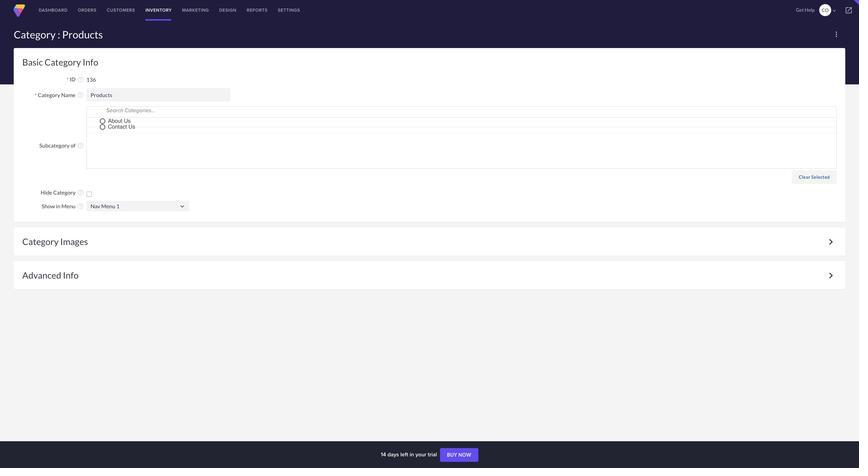 Task type: locate. For each thing, give the bounding box(es) containing it.
* inside the * id help_outline 136
[[67, 77, 69, 83]]

orders
[[78, 7, 97, 13]]

* left name
[[35, 92, 37, 98]]

in right show
[[56, 203, 60, 209]]

help_outline right menu
[[77, 203, 84, 210]]

2 expand_more from the top
[[826, 270, 837, 281]]

dashboard link
[[34, 0, 73, 21]]

5 help_outline from the top
[[77, 203, 84, 210]]

2 help_outline from the top
[[77, 92, 84, 99]]

:
[[58, 28, 60, 41]]


[[179, 203, 186, 210]]

0 vertical spatial *
[[67, 77, 69, 83]]

help_outline for hide category help_outline
[[77, 189, 84, 196]]

show in menu help_outline
[[42, 203, 84, 210]]

about us
[[108, 118, 131, 124]]

more_vert button
[[830, 27, 844, 41]]

help_outline right of
[[77, 142, 84, 149]]

inventory
[[145, 7, 172, 13]]

category inside hide category help_outline
[[53, 189, 76, 196]]

1 vertical spatial in
[[410, 451, 414, 459]]

help_outline inside hide category help_outline
[[77, 189, 84, 196]]

help_outline right 'id'
[[77, 76, 84, 83]]

help_outline inside subcategory of help_outline
[[77, 142, 84, 149]]

3 help_outline from the top
[[77, 142, 84, 149]]

show
[[42, 203, 55, 209]]

category for hide category help_outline
[[53, 189, 76, 196]]

* inside '* category name help_outline'
[[35, 92, 37, 98]]

*
[[67, 77, 69, 83], [35, 92, 37, 98]]

in
[[56, 203, 60, 209], [410, 451, 414, 459]]

1 horizontal spatial *
[[67, 77, 69, 83]]

0 vertical spatial expand_more
[[826, 236, 837, 248]]

co 
[[822, 7, 838, 14]]

dashboard
[[39, 7, 68, 13]]

us right the "contact"
[[129, 124, 135, 130]]

category left :
[[14, 28, 56, 41]]

14
[[381, 451, 386, 459]]

category for * category name help_outline
[[38, 92, 60, 98]]

1 vertical spatial info
[[63, 270, 79, 281]]

info up 136
[[83, 57, 98, 68]]

category up show in menu help_outline
[[53, 189, 76, 196]]

help_outline
[[77, 76, 84, 83], [77, 92, 84, 99], [77, 142, 84, 149], [77, 189, 84, 196], [77, 203, 84, 210]]

1 horizontal spatial info
[[83, 57, 98, 68]]

None text field
[[86, 201, 189, 211]]

category left name
[[38, 92, 60, 98]]

clear selected link
[[793, 170, 837, 184]]

category
[[14, 28, 56, 41], [45, 57, 81, 68], [38, 92, 60, 98], [53, 189, 76, 196], [22, 236, 59, 247]]

design
[[219, 7, 237, 13]]

* for name
[[35, 92, 37, 98]]

1 horizontal spatial in
[[410, 451, 414, 459]]

buy now link
[[441, 448, 479, 462]]

subcategory of help_outline
[[39, 142, 84, 149]]

marketing
[[182, 7, 209, 13]]

4 help_outline from the top
[[77, 189, 84, 196]]

us for contact us
[[129, 124, 135, 130]]

get help
[[797, 7, 815, 13]]

menu
[[62, 203, 76, 209]]

in right left
[[410, 451, 414, 459]]

us for about us
[[124, 118, 131, 124]]

settings
[[278, 7, 300, 13]]

0 horizontal spatial info
[[63, 270, 79, 281]]

images
[[60, 236, 88, 247]]

1 vertical spatial *
[[35, 92, 37, 98]]

us right the about
[[124, 118, 131, 124]]

help_outline inside show in menu help_outline
[[77, 203, 84, 210]]

help_outline inside the * id help_outline 136
[[77, 76, 84, 83]]

co
[[822, 7, 830, 13]]

None text field
[[86, 88, 231, 102], [101, 107, 170, 114], [86, 88, 231, 102], [101, 107, 170, 114]]

category : products
[[14, 28, 103, 41]]

category up 'id'
[[45, 57, 81, 68]]

your
[[416, 451, 427, 459]]

info
[[83, 57, 98, 68], [63, 270, 79, 281]]

0 horizontal spatial in
[[56, 203, 60, 209]]

info right advanced
[[63, 270, 79, 281]]

1 vertical spatial expand_more
[[826, 270, 837, 281]]

help_outline for * id help_outline 136
[[77, 76, 84, 83]]

136
[[86, 76, 96, 83]]

expand_more
[[826, 236, 837, 248], [826, 270, 837, 281]]

expand_more for advanced info
[[826, 270, 837, 281]]

category inside '* category name help_outline'
[[38, 92, 60, 98]]

contact
[[108, 124, 127, 130]]

1 expand_more from the top
[[826, 236, 837, 248]]

help_outline up show in menu help_outline
[[77, 189, 84, 196]]

of
[[71, 142, 76, 149]]

advanced info
[[22, 270, 79, 281]]

* id help_outline 136
[[67, 76, 96, 83]]

1 help_outline from the top
[[77, 76, 84, 83]]

0 horizontal spatial *
[[35, 92, 37, 98]]

hide category help_outline
[[41, 189, 84, 196]]

us
[[124, 118, 131, 124], [129, 124, 135, 130]]

id
[[70, 76, 76, 83]]

0 vertical spatial in
[[56, 203, 60, 209]]

* left 'id'
[[67, 77, 69, 83]]

expand_more for category images
[[826, 236, 837, 248]]

help_outline right name
[[77, 92, 84, 99]]

in inside show in menu help_outline
[[56, 203, 60, 209]]



Task type: describe. For each thing, give the bounding box(es) containing it.
clear selected
[[799, 174, 831, 180]]


[[832, 8, 838, 14]]

about
[[108, 118, 122, 124]]

products
[[62, 28, 103, 41]]

selected
[[812, 174, 831, 180]]

0 vertical spatial info
[[83, 57, 98, 68]]

buy
[[447, 452, 458, 458]]

help_outline inside '* category name help_outline'
[[77, 92, 84, 99]]

category for basic category info
[[45, 57, 81, 68]]

buy now
[[447, 452, 472, 458]]

* for help_outline
[[67, 77, 69, 83]]

contact us
[[108, 124, 135, 130]]

basic category info
[[22, 57, 98, 68]]

category up advanced
[[22, 236, 59, 247]]

clear
[[799, 174, 811, 180]]

help
[[805, 7, 815, 13]]

category images
[[22, 236, 88, 247]]

advanced
[[22, 270, 61, 281]]

get
[[797, 7, 804, 13]]

now
[[459, 452, 472, 458]]

left
[[401, 451, 409, 459]]

name
[[61, 92, 76, 98]]

more_vert
[[833, 30, 841, 38]]

subcategory
[[39, 142, 70, 149]]

14 days left in your trial
[[381, 451, 439, 459]]

trial
[[428, 451, 437, 459]]

days
[[388, 451, 399, 459]]

help_outline for subcategory of help_outline
[[77, 142, 84, 149]]

customers
[[107, 7, 135, 13]]


[[845, 6, 854, 14]]

* category name help_outline
[[35, 92, 84, 99]]

 link
[[839, 0, 860, 21]]

hide
[[41, 189, 52, 196]]

reports
[[247, 7, 268, 13]]

basic
[[22, 57, 43, 68]]



Task type: vqa. For each thing, say whether or not it's contained in the screenshot.
CO
yes



